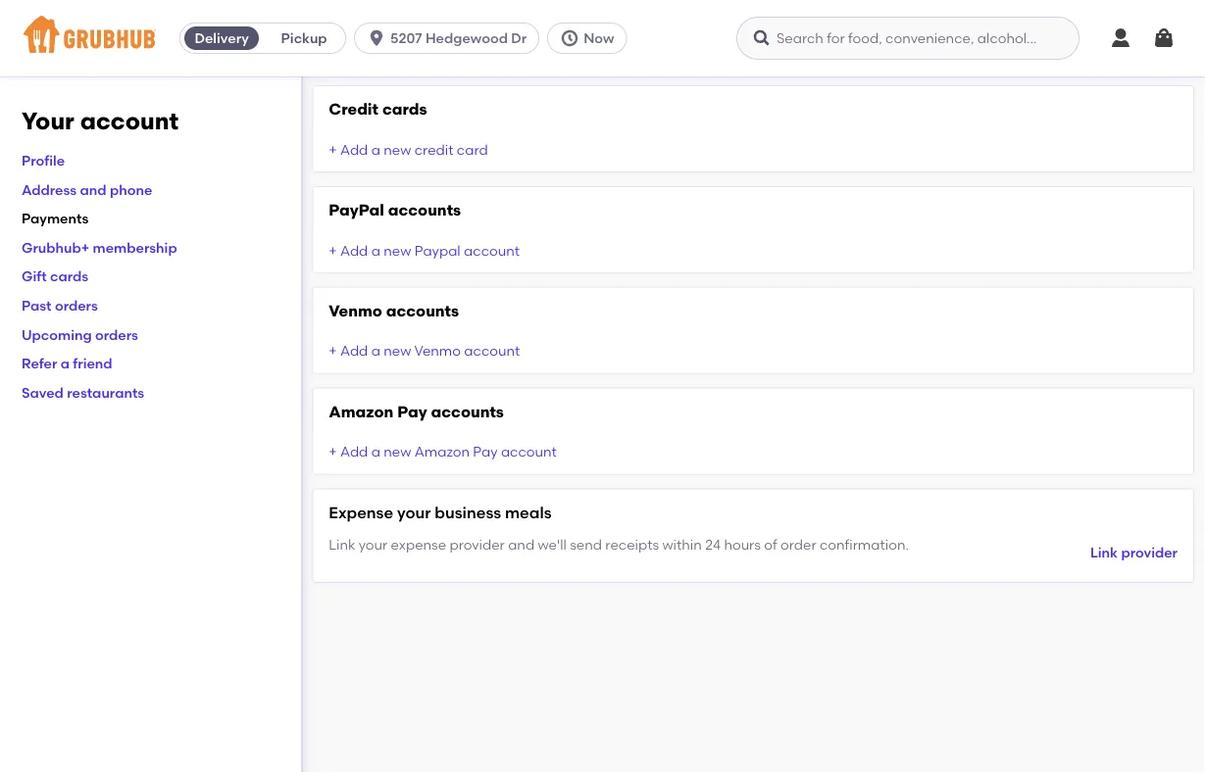 Task type: vqa. For each thing, say whether or not it's contained in the screenshot.


Task type: locate. For each thing, give the bounding box(es) containing it.
a right refer
[[61, 355, 70, 372]]

past orders link
[[22, 297, 98, 314]]

+
[[329, 141, 337, 158], [329, 242, 337, 259], [329, 343, 337, 360], [329, 444, 337, 461]]

paypal
[[415, 242, 461, 259]]

address and phone link
[[22, 181, 152, 198]]

gift cards link
[[22, 268, 88, 285]]

1 horizontal spatial venmo
[[414, 343, 461, 360]]

3 new from the top
[[384, 343, 411, 360]]

saved
[[22, 384, 64, 401]]

cards
[[382, 100, 427, 119], [50, 268, 88, 285]]

1 add from the top
[[340, 141, 368, 158]]

5207 hedgewood dr
[[390, 30, 527, 47]]

venmo accounts
[[329, 301, 459, 320]]

accounts up + add a new amazon pay account link
[[431, 402, 504, 421]]

card
[[457, 141, 488, 158]]

0 vertical spatial accounts
[[388, 200, 461, 220]]

cards up past orders link
[[50, 268, 88, 285]]

your
[[397, 503, 431, 522], [359, 537, 388, 554]]

1 vertical spatial orders
[[95, 326, 138, 343]]

0 horizontal spatial link
[[329, 537, 355, 554]]

1 svg image from the left
[[367, 28, 387, 48]]

svg image
[[1109, 26, 1133, 50], [1153, 26, 1176, 50], [752, 28, 772, 48]]

2 new from the top
[[384, 242, 411, 259]]

svg image inside now button
[[560, 28, 580, 48]]

+ for amazon pay accounts
[[329, 444, 337, 461]]

2 + from the top
[[329, 242, 337, 259]]

amazon down 'amazon pay accounts'
[[415, 444, 470, 461]]

credit
[[415, 141, 454, 158]]

new down 'amazon pay accounts'
[[384, 444, 411, 461]]

new for amazon
[[384, 444, 411, 461]]

now
[[584, 30, 615, 47]]

new down venmo accounts
[[384, 343, 411, 360]]

account up phone
[[80, 107, 179, 135]]

pay up + add a new amazon pay account
[[397, 402, 427, 421]]

a down paypal accounts at the left of page
[[371, 242, 380, 259]]

upcoming orders
[[22, 326, 138, 343]]

+ add a new paypal account link
[[329, 242, 520, 259]]

0 horizontal spatial and
[[80, 181, 106, 198]]

svg image inside 5207 hedgewood dr button
[[367, 28, 387, 48]]

link your expense provider and we'll send receipts within 24 hours of order confirmation. link provider
[[329, 537, 1178, 561]]

a down 'amazon pay accounts'
[[371, 444, 380, 461]]

venmo up the + add a new venmo account link
[[329, 301, 382, 320]]

gift cards
[[22, 268, 88, 285]]

profile link
[[22, 152, 65, 169]]

svg image
[[367, 28, 387, 48], [560, 28, 580, 48]]

add
[[340, 141, 368, 158], [340, 242, 368, 259], [340, 343, 368, 360], [340, 444, 368, 461]]

pickup button
[[263, 23, 345, 54]]

1 vertical spatial your
[[359, 537, 388, 554]]

your down expense
[[359, 537, 388, 554]]

add for venmo
[[340, 343, 368, 360]]

confirmation.
[[820, 537, 909, 554]]

1 new from the top
[[384, 141, 411, 158]]

your inside link your expense provider and we'll send receipts within 24 hours of order confirmation. link provider
[[359, 537, 388, 554]]

we'll
[[538, 537, 567, 554]]

+ up expense
[[329, 444, 337, 461]]

venmo
[[329, 301, 382, 320], [414, 343, 461, 360]]

0 vertical spatial your
[[397, 503, 431, 522]]

+ down paypal
[[329, 242, 337, 259]]

your up expense
[[397, 503, 431, 522]]

4 + from the top
[[329, 444, 337, 461]]

0 horizontal spatial svg image
[[752, 28, 772, 48]]

grubhub+ membership link
[[22, 239, 177, 256]]

accounts up + add a new paypal account link
[[388, 200, 461, 220]]

and left we'll
[[508, 537, 535, 554]]

1 vertical spatial cards
[[50, 268, 88, 285]]

address and phone
[[22, 181, 152, 198]]

1 horizontal spatial and
[[508, 537, 535, 554]]

1 horizontal spatial cards
[[382, 100, 427, 119]]

and inside link your expense provider and we'll send receipts within 24 hours of order confirmation. link provider
[[508, 537, 535, 554]]

a down credit cards
[[371, 141, 380, 158]]

1 horizontal spatial amazon
[[415, 444, 470, 461]]

3 add from the top
[[340, 343, 368, 360]]

receipts
[[605, 537, 659, 554]]

0 horizontal spatial pay
[[397, 402, 427, 421]]

and
[[80, 181, 106, 198], [508, 537, 535, 554]]

pay up business
[[473, 444, 498, 461]]

1 vertical spatial accounts
[[386, 301, 459, 320]]

new left credit
[[384, 141, 411, 158]]

of
[[764, 537, 777, 554]]

0 vertical spatial cards
[[382, 100, 427, 119]]

refer a friend
[[22, 355, 112, 372]]

add for credit
[[340, 141, 368, 158]]

orders up friend
[[95, 326, 138, 343]]

0 horizontal spatial svg image
[[367, 28, 387, 48]]

pay
[[397, 402, 427, 421], [473, 444, 498, 461]]

Search for food, convenience, alcohol... search field
[[737, 17, 1080, 60]]

a for venmo
[[371, 343, 380, 360]]

1 vertical spatial and
[[508, 537, 535, 554]]

hours
[[724, 537, 761, 554]]

3 + from the top
[[329, 343, 337, 360]]

venmo down venmo accounts
[[414, 343, 461, 360]]

1 horizontal spatial svg image
[[560, 28, 580, 48]]

friend
[[73, 355, 112, 372]]

accounts
[[388, 200, 461, 220], [386, 301, 459, 320], [431, 402, 504, 421]]

phone
[[110, 181, 152, 198]]

and left phone
[[80, 181, 106, 198]]

now button
[[548, 23, 635, 54]]

gift
[[22, 268, 47, 285]]

cards for credit cards
[[382, 100, 427, 119]]

link provider button
[[1091, 535, 1178, 571]]

provider
[[450, 537, 505, 554], [1121, 545, 1178, 561]]

0 horizontal spatial cards
[[50, 268, 88, 285]]

+ down credit
[[329, 141, 337, 158]]

add down credit
[[340, 141, 368, 158]]

amazon down the + add a new venmo account link
[[329, 402, 394, 421]]

a for credit
[[371, 141, 380, 158]]

new
[[384, 141, 411, 158], [384, 242, 411, 259], [384, 343, 411, 360], [384, 444, 411, 461]]

amazon
[[329, 402, 394, 421], [415, 444, 470, 461]]

add down paypal
[[340, 242, 368, 259]]

svg image left now
[[560, 28, 580, 48]]

cards up + add a new credit card
[[382, 100, 427, 119]]

link
[[329, 537, 355, 554], [1091, 545, 1118, 561]]

24
[[705, 537, 721, 554]]

+ down venmo accounts
[[329, 343, 337, 360]]

+ for venmo accounts
[[329, 343, 337, 360]]

payments link
[[22, 210, 89, 227]]

svg image left 5207
[[367, 28, 387, 48]]

grubhub+
[[22, 239, 89, 256]]

1 vertical spatial venmo
[[414, 343, 461, 360]]

0 horizontal spatial amazon
[[329, 402, 394, 421]]

credit
[[329, 100, 379, 119]]

saved restaurants link
[[22, 384, 144, 401]]

upcoming
[[22, 326, 92, 343]]

account right paypal
[[464, 242, 520, 259]]

0 vertical spatial orders
[[55, 297, 98, 314]]

accounts for venmo accounts
[[386, 301, 459, 320]]

2 svg image from the left
[[560, 28, 580, 48]]

1 horizontal spatial provider
[[1121, 545, 1178, 561]]

add down venmo accounts
[[340, 343, 368, 360]]

orders up upcoming orders
[[55, 297, 98, 314]]

account
[[80, 107, 179, 135], [464, 242, 520, 259], [464, 343, 520, 360], [501, 444, 557, 461]]

dr
[[511, 30, 527, 47]]

add up expense
[[340, 444, 368, 461]]

2 vertical spatial accounts
[[431, 402, 504, 421]]

4 add from the top
[[340, 444, 368, 461]]

1 vertical spatial amazon
[[415, 444, 470, 461]]

expense your business meals
[[329, 503, 552, 522]]

0 vertical spatial venmo
[[329, 301, 382, 320]]

orders
[[55, 297, 98, 314], [95, 326, 138, 343]]

2 horizontal spatial svg image
[[1153, 26, 1176, 50]]

accounts up the + add a new venmo account link
[[386, 301, 459, 320]]

4 new from the top
[[384, 444, 411, 461]]

send
[[570, 537, 602, 554]]

0 horizontal spatial your
[[359, 537, 388, 554]]

a down venmo accounts
[[371, 343, 380, 360]]

a
[[371, 141, 380, 158], [371, 242, 380, 259], [371, 343, 380, 360], [61, 355, 70, 372], [371, 444, 380, 461]]

your
[[22, 107, 74, 135]]

2 add from the top
[[340, 242, 368, 259]]

1 horizontal spatial pay
[[473, 444, 498, 461]]

orders for upcoming orders
[[95, 326, 138, 343]]

1 + from the top
[[329, 141, 337, 158]]

new left paypal
[[384, 242, 411, 259]]

address
[[22, 181, 77, 198]]

1 horizontal spatial your
[[397, 503, 431, 522]]



Task type: describe. For each thing, give the bounding box(es) containing it.
5207 hedgewood dr button
[[354, 23, 548, 54]]

5207
[[390, 30, 422, 47]]

0 vertical spatial and
[[80, 181, 106, 198]]

membership
[[93, 239, 177, 256]]

pickup
[[281, 30, 327, 47]]

+ add a new venmo account link
[[329, 343, 520, 360]]

+ add a new credit card link
[[329, 141, 488, 158]]

your for link
[[359, 537, 388, 554]]

+ add a new amazon pay account link
[[329, 444, 557, 461]]

business
[[435, 503, 501, 522]]

restaurants
[[67, 384, 144, 401]]

past
[[22, 297, 52, 314]]

svg image for now
[[560, 28, 580, 48]]

account up 'amazon pay accounts'
[[464, 343, 520, 360]]

expense
[[391, 537, 446, 554]]

+ for paypal accounts
[[329, 242, 337, 259]]

+ for credit cards
[[329, 141, 337, 158]]

0 horizontal spatial venmo
[[329, 301, 382, 320]]

grubhub+ membership
[[22, 239, 177, 256]]

profile
[[22, 152, 65, 169]]

meals
[[505, 503, 552, 522]]

new for venmo
[[384, 343, 411, 360]]

0 vertical spatial amazon
[[329, 402, 394, 421]]

paypal accounts
[[329, 200, 461, 220]]

a for paypal
[[371, 242, 380, 259]]

main navigation navigation
[[0, 0, 1205, 77]]

refer
[[22, 355, 57, 372]]

your for expense
[[397, 503, 431, 522]]

1 horizontal spatial svg image
[[1109, 26, 1133, 50]]

add for paypal
[[340, 242, 368, 259]]

payments
[[22, 210, 89, 227]]

1 vertical spatial pay
[[473, 444, 498, 461]]

upcoming orders link
[[22, 326, 138, 343]]

hedgewood
[[426, 30, 508, 47]]

delivery
[[195, 30, 249, 47]]

a for amazon
[[371, 444, 380, 461]]

add for amazon
[[340, 444, 368, 461]]

accounts for paypal accounts
[[388, 200, 461, 220]]

account up meals
[[501, 444, 557, 461]]

+ add a new credit card
[[329, 141, 488, 158]]

+ add a new venmo account
[[329, 343, 520, 360]]

delivery button
[[181, 23, 263, 54]]

+ add a new paypal account
[[329, 242, 520, 259]]

new for credit
[[384, 141, 411, 158]]

new for paypal
[[384, 242, 411, 259]]

orders for past orders
[[55, 297, 98, 314]]

refer a friend link
[[22, 355, 112, 372]]

svg image for 5207 hedgewood dr
[[367, 28, 387, 48]]

credit cards
[[329, 100, 427, 119]]

order
[[781, 537, 817, 554]]

1 horizontal spatial link
[[1091, 545, 1118, 561]]

paypal
[[329, 200, 384, 220]]

past orders
[[22, 297, 98, 314]]

amazon pay accounts
[[329, 402, 504, 421]]

your account
[[22, 107, 179, 135]]

+ add a new amazon pay account
[[329, 444, 557, 461]]

within
[[662, 537, 702, 554]]

0 vertical spatial pay
[[397, 402, 427, 421]]

0 horizontal spatial provider
[[450, 537, 505, 554]]

saved restaurants
[[22, 384, 144, 401]]

cards for gift cards
[[50, 268, 88, 285]]

expense
[[329, 503, 393, 522]]



